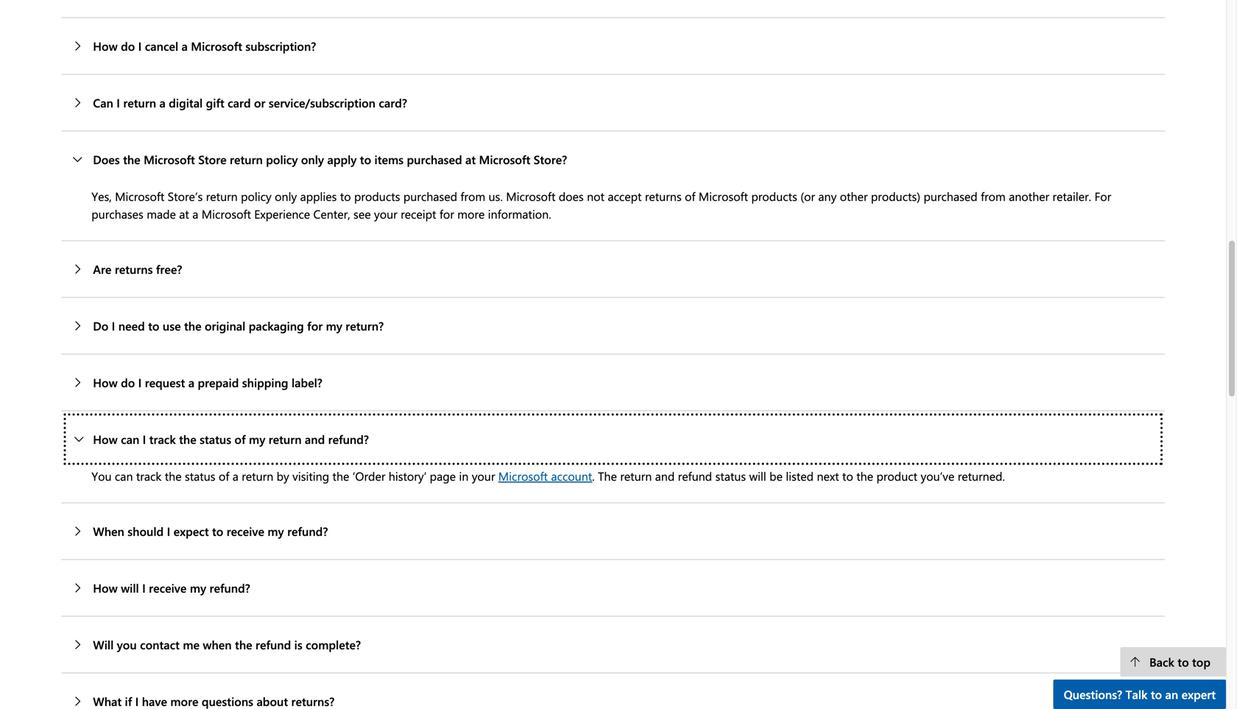 Task type: vqa. For each thing, say whether or not it's contained in the screenshot.
Power
no



Task type: describe. For each thing, give the bounding box(es) containing it.
how can i track the status of my return and refund?
[[93, 431, 369, 447]]

me
[[183, 637, 200, 652]]

0 vertical spatial refund
[[678, 468, 712, 484]]

are returns free? button
[[61, 241, 1165, 297]]

can i return a digital gift card or service/subscription card?
[[93, 94, 407, 110]]

back to top
[[1150, 654, 1211, 670]]

applies
[[300, 188, 337, 204]]

will
[[93, 637, 114, 652]]

complete?
[[306, 637, 361, 652]]

you've
[[921, 468, 955, 484]]

products)
[[871, 188, 921, 204]]

accept
[[608, 188, 642, 204]]

you can track the status of a return by visiting the 'order history' page in your microsoft account . the return and refund status will be listed next to the product you've returned.
[[92, 468, 1005, 484]]

returned.
[[958, 468, 1005, 484]]

does the microsoft store return policy only apply to items purchased at microsoft store?
[[93, 151, 567, 167]]

microsoft account link
[[498, 468, 592, 484]]

items
[[375, 151, 404, 167]]

other
[[840, 188, 868, 204]]

do i need to use the original packaging for my return?
[[93, 318, 384, 333]]

what
[[93, 693, 122, 709]]

or
[[254, 94, 265, 110]]

the up expect
[[165, 468, 182, 484]]

1 products from the left
[[354, 188, 400, 204]]

to inside yes, microsoft store's return policy only applies to products purchased from us. microsoft does not accept returns of microsoft products (or any other products) purchased from another retailer. for purchases made at a microsoft experience center, see your receipt for more information.
[[340, 188, 351, 204]]

policy inside "dropdown button"
[[266, 151, 298, 167]]

an
[[1166, 686, 1179, 702]]

i for track
[[143, 431, 146, 447]]

how will i receive my refund? button
[[61, 560, 1165, 616]]

and inside how can i track the status of my return and refund? dropdown button
[[305, 431, 325, 447]]

a inside yes, microsoft store's return policy only applies to products purchased from us. microsoft does not accept returns of microsoft products (or any other products) purchased from another retailer. for purchases made at a microsoft experience center, see your receipt for more information.
[[192, 206, 198, 222]]

expert
[[1182, 686, 1216, 702]]

return right the
[[620, 468, 652, 484]]

status down how can i track the status of my return and refund?
[[185, 468, 215, 484]]

any
[[818, 188, 837, 204]]

service/subscription
[[269, 94, 376, 110]]

is
[[294, 637, 303, 652]]

how for how do i cancel a microsoft subscription?
[[93, 38, 118, 54]]

returns inside are returns free? dropdown button
[[115, 261, 153, 277]]

do i need to use the original packaging for my return? button
[[61, 298, 1165, 354]]

at inside "dropdown button"
[[465, 151, 476, 167]]

back to top link
[[1121, 647, 1226, 677]]

will inside dropdown button
[[121, 580, 139, 596]]

return left by
[[242, 468, 273, 484]]

status left be
[[715, 468, 746, 484]]

free?
[[156, 261, 182, 277]]

0 horizontal spatial receive
[[149, 580, 187, 596]]

(or
[[801, 188, 815, 204]]

by
[[277, 468, 289, 484]]

more inside what if i have more questions about returns? dropdown button
[[170, 693, 199, 709]]

of inside dropdown button
[[235, 431, 246, 447]]

microsoft inside dropdown button
[[191, 38, 242, 54]]

subscription?
[[246, 38, 316, 54]]

can i return a digital gift card or service/subscription card? button
[[61, 75, 1165, 131]]

center,
[[313, 206, 350, 222]]

a inside dropdown button
[[159, 94, 166, 110]]

card
[[228, 94, 251, 110]]

the inside do i need to use the original packaging for my return? dropdown button
[[184, 318, 201, 333]]

2 vertical spatial of
[[219, 468, 229, 484]]

store's
[[168, 188, 203, 204]]

purchases
[[92, 206, 143, 222]]

be
[[770, 468, 783, 484]]

how will i receive my refund?
[[93, 580, 250, 596]]

status inside dropdown button
[[200, 431, 231, 447]]

to inside questions? talk to an expert dropdown button
[[1151, 686, 1162, 702]]

purchased right 'products)'
[[924, 188, 978, 204]]

gift
[[206, 94, 224, 110]]

the inside will you contact me when the refund is complete? "dropdown button"
[[235, 637, 252, 652]]

do
[[93, 318, 108, 333]]

a right 'request'
[[188, 374, 194, 390]]

more inside yes, microsoft store's return policy only applies to products purchased from us. microsoft does not accept returns of microsoft products (or any other products) purchased from another retailer. for purchases made at a microsoft experience center, see your receipt for more information.
[[457, 206, 485, 222]]

should
[[128, 523, 164, 539]]

packaging
[[249, 318, 304, 333]]

see
[[354, 206, 371, 222]]

retailer.
[[1053, 188, 1092, 204]]

i for request
[[138, 374, 142, 390]]

expect
[[174, 523, 209, 539]]

do for request
[[121, 374, 135, 390]]

return inside dropdown button
[[123, 94, 156, 110]]

i for receive
[[142, 580, 146, 596]]

use
[[163, 318, 181, 333]]

made
[[147, 206, 176, 222]]

back
[[1150, 654, 1175, 670]]

'order
[[353, 468, 385, 484]]

history'
[[389, 468, 427, 484]]

how do i cancel a microsoft subscription? button
[[61, 18, 1165, 74]]

1 vertical spatial your
[[472, 468, 495, 484]]

i for expect
[[167, 523, 170, 539]]

can for you
[[115, 468, 133, 484]]

what if i have more questions about returns?
[[93, 693, 335, 709]]

when
[[203, 637, 232, 652]]

questions
[[202, 693, 253, 709]]

of inside yes, microsoft store's return policy only applies to products purchased from us. microsoft does not accept returns of microsoft products (or any other products) purchased from another retailer. for purchases made at a microsoft experience center, see your receipt for more information.
[[685, 188, 696, 204]]

page
[[430, 468, 456, 484]]

my down by
[[268, 523, 284, 539]]

how for how do i request a prepaid shipping label?
[[93, 374, 118, 390]]

return?
[[346, 318, 384, 333]]

are returns free?
[[93, 261, 182, 277]]

prepaid
[[198, 374, 239, 390]]

to right next
[[842, 468, 853, 484]]

questions? talk to an expert button
[[1054, 680, 1226, 709]]

when
[[93, 523, 124, 539]]

does
[[93, 151, 120, 167]]

i for cancel
[[138, 38, 142, 54]]

information.
[[488, 206, 551, 222]]



Task type: locate. For each thing, give the bounding box(es) containing it.
1 horizontal spatial at
[[465, 151, 476, 167]]

track down 'request'
[[149, 431, 176, 447]]

i
[[138, 38, 142, 54], [117, 94, 120, 110], [112, 318, 115, 333], [138, 374, 142, 390], [143, 431, 146, 447], [167, 523, 170, 539], [142, 580, 146, 596], [135, 693, 139, 709]]

0 horizontal spatial only
[[275, 188, 297, 204]]

0 horizontal spatial for
[[307, 318, 323, 333]]

visiting
[[293, 468, 329, 484]]

at
[[465, 151, 476, 167], [179, 206, 189, 222]]

digital
[[169, 94, 203, 110]]

yes, microsoft store's return policy only applies to products purchased from us. microsoft does not accept returns of microsoft products (or any other products) purchased from another retailer. for purchases made at a microsoft experience center, see your receipt for more information.
[[92, 188, 1112, 222]]

0 vertical spatial will
[[749, 468, 766, 484]]

of
[[685, 188, 696, 204], [235, 431, 246, 447], [219, 468, 229, 484]]

1 vertical spatial policy
[[241, 188, 272, 204]]

card?
[[379, 94, 407, 110]]

track
[[149, 431, 176, 447], [136, 468, 162, 484]]

receipt
[[401, 206, 436, 222]]

returns?
[[291, 693, 335, 709]]

returns right are
[[115, 261, 153, 277]]

policy
[[266, 151, 298, 167], [241, 188, 272, 204]]

refund? up will you contact me when the refund is complete?
[[210, 580, 250, 596]]

my
[[326, 318, 342, 333], [249, 431, 265, 447], [268, 523, 284, 539], [190, 580, 206, 596]]

do left cancel
[[121, 38, 135, 54]]

track inside dropdown button
[[149, 431, 176, 447]]

the
[[598, 468, 617, 484]]

can for how
[[121, 431, 139, 447]]

your inside yes, microsoft store's return policy only applies to products purchased from us. microsoft does not accept returns of microsoft products (or any other products) purchased from another retailer. for purchases made at a microsoft experience center, see your receipt for more information.
[[374, 206, 397, 222]]

a right cancel
[[182, 38, 188, 54]]

returns inside yes, microsoft store's return policy only applies to products purchased from us. microsoft does not accept returns of microsoft products (or any other products) purchased from another retailer. for purchases made at a microsoft experience center, see your receipt for more information.
[[645, 188, 682, 204]]

1 how from the top
[[93, 38, 118, 54]]

refund
[[678, 468, 712, 484], [256, 637, 291, 652]]

when should i expect to receive my refund?
[[93, 523, 328, 539]]

the down how do i request a prepaid shipping label?
[[179, 431, 196, 447]]

1 horizontal spatial only
[[301, 151, 324, 167]]

1 vertical spatial refund
[[256, 637, 291, 652]]

0 horizontal spatial returns
[[115, 261, 153, 277]]

more left 'information.'
[[457, 206, 485, 222]]

i left 'request'
[[138, 374, 142, 390]]

in
[[459, 468, 469, 484]]

the right use in the top of the page
[[184, 318, 201, 333]]

how left cancel
[[93, 38, 118, 54]]

0 vertical spatial do
[[121, 38, 135, 54]]

purchased right items
[[407, 151, 462, 167]]

i right do
[[112, 318, 115, 333]]

0 vertical spatial only
[[301, 151, 324, 167]]

2 from from the left
[[981, 188, 1006, 204]]

how for how can i track the status of my return and refund?
[[93, 431, 118, 447]]

1 vertical spatial more
[[170, 693, 199, 709]]

1 vertical spatial receive
[[149, 580, 187, 596]]

shipping
[[242, 374, 288, 390]]

how do i request a prepaid shipping label? button
[[61, 354, 1165, 410]]

0 horizontal spatial from
[[461, 188, 485, 204]]

us.
[[489, 188, 503, 204]]

refund inside "dropdown button"
[[256, 637, 291, 652]]

of right accept
[[685, 188, 696, 204]]

2 horizontal spatial of
[[685, 188, 696, 204]]

have
[[142, 693, 167, 709]]

i left cancel
[[138, 38, 142, 54]]

talk
[[1126, 686, 1148, 702]]

1 horizontal spatial and
[[655, 468, 675, 484]]

1 horizontal spatial products
[[751, 188, 797, 204]]

only up experience
[[275, 188, 297, 204]]

return inside yes, microsoft store's return policy only applies to products purchased from us. microsoft does not accept returns of microsoft products (or any other products) purchased from another retailer. for purchases made at a microsoft experience center, see your receipt for more information.
[[206, 188, 238, 204]]

a down 'store's'
[[192, 206, 198, 222]]

for inside dropdown button
[[307, 318, 323, 333]]

and up the visiting
[[305, 431, 325, 447]]

for
[[1095, 188, 1112, 204]]

refund? down the visiting
[[287, 523, 328, 539]]

do
[[121, 38, 135, 54], [121, 374, 135, 390]]

can
[[93, 94, 113, 110]]

original
[[205, 318, 245, 333]]

of down how can i track the status of my return and refund?
[[219, 468, 229, 484]]

to inside do i need to use the original packaging for my return? dropdown button
[[148, 318, 159, 333]]

product
[[877, 468, 918, 484]]

0 horizontal spatial will
[[121, 580, 139, 596]]

from left another
[[981, 188, 1006, 204]]

0 vertical spatial more
[[457, 206, 485, 222]]

experience
[[254, 206, 310, 222]]

your right in
[[472, 468, 495, 484]]

your right see
[[374, 206, 397, 222]]

how up will
[[93, 580, 118, 596]]

how do i cancel a microsoft subscription?
[[93, 38, 316, 54]]

the inside does the microsoft store return policy only apply to items purchased at microsoft store? "dropdown button"
[[123, 151, 140, 167]]

and right the
[[655, 468, 675, 484]]

0 horizontal spatial at
[[179, 206, 189, 222]]

0 horizontal spatial more
[[170, 693, 199, 709]]

0 vertical spatial for
[[440, 206, 454, 222]]

your
[[374, 206, 397, 222], [472, 468, 495, 484]]

for right packaging
[[307, 318, 323, 333]]

to left use in the top of the page
[[148, 318, 159, 333]]

you
[[92, 468, 112, 484]]

1 vertical spatial and
[[655, 468, 675, 484]]

i down 'request'
[[143, 431, 146, 447]]

receive up contact
[[149, 580, 187, 596]]

returns right accept
[[645, 188, 682, 204]]

receive
[[227, 523, 264, 539], [149, 580, 187, 596]]

i for have
[[135, 693, 139, 709]]

request
[[145, 374, 185, 390]]

refund? up 'order
[[328, 431, 369, 447]]

2 do from the top
[[121, 374, 135, 390]]

products left (or
[[751, 188, 797, 204]]

0 vertical spatial and
[[305, 431, 325, 447]]

purchased
[[407, 151, 462, 167], [403, 188, 457, 204], [924, 188, 978, 204]]

products
[[354, 188, 400, 204], [751, 188, 797, 204]]

0 horizontal spatial of
[[219, 468, 229, 484]]

return right store
[[230, 151, 263, 167]]

how do i request a prepaid shipping label?
[[93, 374, 323, 390]]

how
[[93, 38, 118, 54], [93, 374, 118, 390], [93, 431, 118, 447], [93, 580, 118, 596]]

what if i have more questions about returns? button
[[61, 673, 1165, 709]]

the right when
[[235, 637, 252, 652]]

1 horizontal spatial more
[[457, 206, 485, 222]]

0 vertical spatial returns
[[645, 188, 682, 204]]

questions? talk to an expert
[[1064, 686, 1216, 702]]

2 vertical spatial refund?
[[210, 580, 250, 596]]

store
[[198, 151, 227, 167]]

i inside dropdown button
[[117, 94, 120, 110]]

does the microsoft store return policy only apply to items purchased at microsoft store? button
[[61, 131, 1165, 187]]

1 vertical spatial track
[[136, 468, 162, 484]]

contact
[[140, 637, 180, 652]]

1 vertical spatial for
[[307, 318, 323, 333]]

i right "if"
[[135, 693, 139, 709]]

1 vertical spatial at
[[179, 206, 189, 222]]

i right can
[[117, 94, 120, 110]]

i down 'should'
[[142, 580, 146, 596]]

purchased inside "dropdown button"
[[407, 151, 462, 167]]

will
[[749, 468, 766, 484], [121, 580, 139, 596]]

to inside does the microsoft store return policy only apply to items purchased at microsoft store? "dropdown button"
[[360, 151, 371, 167]]

do left 'request'
[[121, 374, 135, 390]]

and
[[305, 431, 325, 447], [655, 468, 675, 484]]

purchased up the receipt
[[403, 188, 457, 204]]

label?
[[292, 374, 323, 390]]

does
[[559, 188, 584, 204]]

how for how will i receive my refund?
[[93, 580, 118, 596]]

1 from from the left
[[461, 188, 485, 204]]

to right expect
[[212, 523, 223, 539]]

listed
[[786, 468, 814, 484]]

how down do
[[93, 374, 118, 390]]

to inside back to top "link"
[[1178, 654, 1189, 670]]

1 vertical spatial will
[[121, 580, 139, 596]]

a left digital on the left of page
[[159, 94, 166, 110]]

a
[[182, 38, 188, 54], [159, 94, 166, 110], [192, 206, 198, 222], [188, 374, 194, 390], [233, 468, 239, 484]]

will up you
[[121, 580, 139, 596]]

products up see
[[354, 188, 400, 204]]

from
[[461, 188, 485, 204], [981, 188, 1006, 204]]

0 vertical spatial track
[[149, 431, 176, 447]]

3 how from the top
[[93, 431, 118, 447]]

1 horizontal spatial refund
[[678, 468, 712, 484]]

1 vertical spatial can
[[115, 468, 133, 484]]

at inside yes, microsoft store's return policy only applies to products purchased from us. microsoft does not accept returns of microsoft products (or any other products) purchased from another retailer. for purchases made at a microsoft experience center, see your receipt for more information.
[[179, 206, 189, 222]]

return inside dropdown button
[[269, 431, 302, 447]]

policy inside yes, microsoft store's return policy only applies to products purchased from us. microsoft does not accept returns of microsoft products (or any other products) purchased from another retailer. for purchases made at a microsoft experience center, see your receipt for more information.
[[241, 188, 272, 204]]

1 horizontal spatial from
[[981, 188, 1006, 204]]

4 how from the top
[[93, 580, 118, 596]]

can
[[121, 431, 139, 447], [115, 468, 133, 484]]

i left expect
[[167, 523, 170, 539]]

the left product
[[857, 468, 873, 484]]

if
[[125, 693, 132, 709]]

for inside yes, microsoft store's return policy only applies to products purchased from us. microsoft does not accept returns of microsoft products (or any other products) purchased from another retailer. for purchases made at a microsoft experience center, see your receipt for more information.
[[440, 206, 454, 222]]

track right you
[[136, 468, 162, 484]]

0 vertical spatial receive
[[227, 523, 264, 539]]

only
[[301, 151, 324, 167], [275, 188, 297, 204]]

my down shipping
[[249, 431, 265, 447]]

1 horizontal spatial your
[[472, 468, 495, 484]]

0 horizontal spatial and
[[305, 431, 325, 447]]

cancel
[[145, 38, 178, 54]]

0 vertical spatial at
[[465, 151, 476, 167]]

0 vertical spatial of
[[685, 188, 696, 204]]

1 vertical spatial refund?
[[287, 523, 328, 539]]

the inside how can i track the status of my return and refund? dropdown button
[[179, 431, 196, 447]]

the left 'order
[[333, 468, 349, 484]]

my up me
[[190, 580, 206, 596]]

1 horizontal spatial for
[[440, 206, 454, 222]]

to inside when should i expect to receive my refund? dropdown button
[[212, 523, 223, 539]]

when should i expect to receive my refund? button
[[61, 503, 1165, 559]]

for
[[440, 206, 454, 222], [307, 318, 323, 333]]

will left be
[[749, 468, 766, 484]]

1 horizontal spatial returns
[[645, 188, 682, 204]]

of down prepaid
[[235, 431, 246, 447]]

0 horizontal spatial products
[[354, 188, 400, 204]]

more right have
[[170, 693, 199, 709]]

2 products from the left
[[751, 188, 797, 204]]

not
[[587, 188, 605, 204]]

1 do from the top
[[121, 38, 135, 54]]

only left apply
[[301, 151, 324, 167]]

about
[[257, 693, 288, 709]]

return inside "dropdown button"
[[230, 151, 263, 167]]

to left an
[[1151, 686, 1162, 702]]

store?
[[534, 151, 567, 167]]

to
[[360, 151, 371, 167], [340, 188, 351, 204], [148, 318, 159, 333], [842, 468, 853, 484], [212, 523, 223, 539], [1178, 654, 1189, 670], [1151, 686, 1162, 702]]

are
[[93, 261, 112, 277]]

how up you
[[93, 431, 118, 447]]

questions?
[[1064, 686, 1123, 702]]

you
[[117, 637, 137, 652]]

will you contact me when the refund is complete?
[[93, 637, 361, 652]]

return right can
[[123, 94, 156, 110]]

from left "us."
[[461, 188, 485, 204]]

need
[[118, 318, 145, 333]]

do for cancel
[[121, 38, 135, 54]]

apply
[[327, 151, 357, 167]]

0 vertical spatial your
[[374, 206, 397, 222]]

another
[[1009, 188, 1050, 204]]

return
[[123, 94, 156, 110], [230, 151, 263, 167], [206, 188, 238, 204], [269, 431, 302, 447], [242, 468, 273, 484], [620, 468, 652, 484]]

status down prepaid
[[200, 431, 231, 447]]

0 horizontal spatial refund
[[256, 637, 291, 652]]

1 horizontal spatial of
[[235, 431, 246, 447]]

1 vertical spatial do
[[121, 374, 135, 390]]

1 horizontal spatial receive
[[227, 523, 264, 539]]

to left "top"
[[1178, 654, 1189, 670]]

account
[[551, 468, 592, 484]]

1 vertical spatial of
[[235, 431, 246, 447]]

0 vertical spatial can
[[121, 431, 139, 447]]

how can i track the status of my return and refund? button
[[61, 411, 1165, 467]]

returns
[[645, 188, 682, 204], [115, 261, 153, 277]]

0 vertical spatial policy
[[266, 151, 298, 167]]

to left items
[[360, 151, 371, 167]]

.
[[592, 468, 595, 484]]

can inside how can i track the status of my return and refund? dropdown button
[[121, 431, 139, 447]]

for right the receipt
[[440, 206, 454, 222]]

2 how from the top
[[93, 374, 118, 390]]

to up center,
[[340, 188, 351, 204]]

1 horizontal spatial will
[[749, 468, 766, 484]]

1 vertical spatial returns
[[115, 261, 153, 277]]

only inside "dropdown button"
[[301, 151, 324, 167]]

a down how can i track the status of my return and refund?
[[233, 468, 239, 484]]

the right does
[[123, 151, 140, 167]]

refund?
[[328, 431, 369, 447], [287, 523, 328, 539], [210, 580, 250, 596]]

my left return?
[[326, 318, 342, 333]]

i inside dropdown button
[[135, 693, 139, 709]]

only inside yes, microsoft store's return policy only applies to products purchased from us. microsoft does not accept returns of microsoft products (or any other products) purchased from another retailer. for purchases made at a microsoft experience center, see your receipt for more information.
[[275, 188, 297, 204]]

return right 'store's'
[[206, 188, 238, 204]]

0 horizontal spatial your
[[374, 206, 397, 222]]

receive right expect
[[227, 523, 264, 539]]

1 vertical spatial only
[[275, 188, 297, 204]]

0 vertical spatial refund?
[[328, 431, 369, 447]]

return up by
[[269, 431, 302, 447]]



